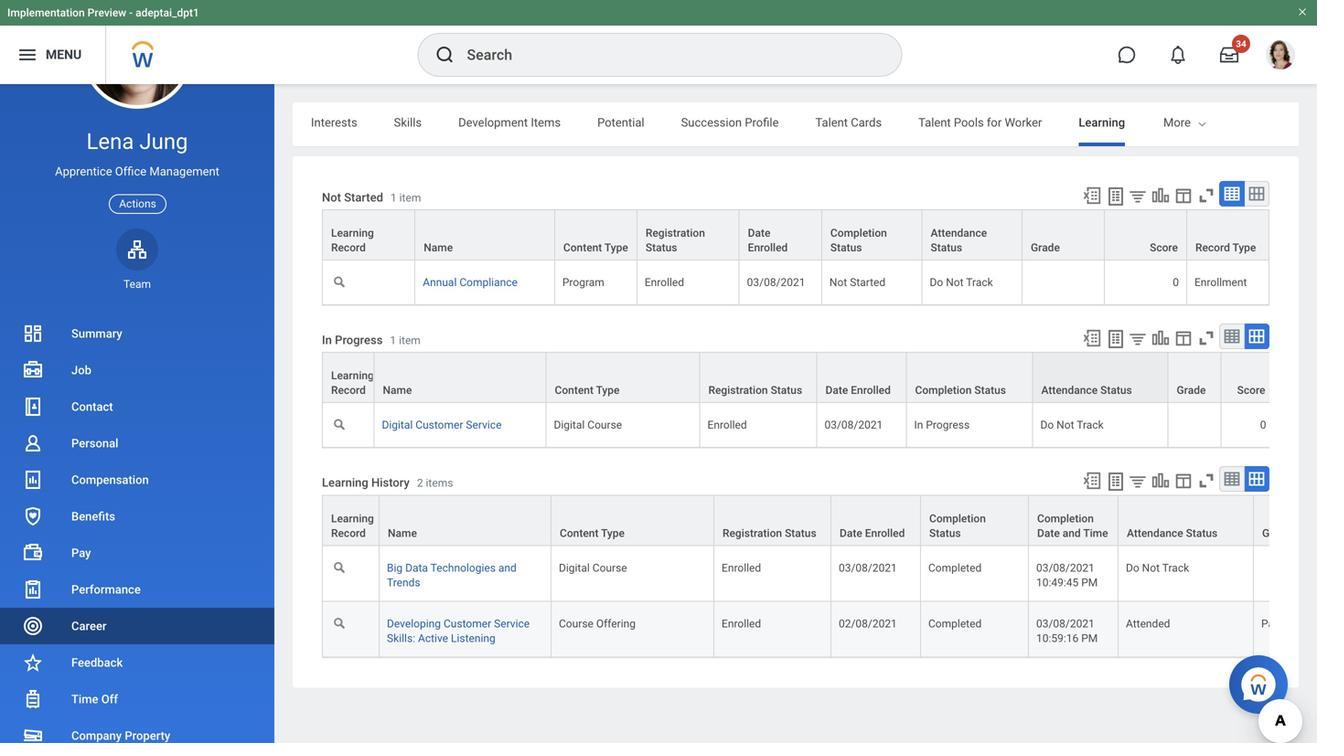 Task type: describe. For each thing, give the bounding box(es) containing it.
content type for started
[[563, 242, 628, 254]]

2
[[417, 477, 423, 490]]

export to worksheets image for history
[[1105, 471, 1127, 493]]

talent cards
[[815, 116, 882, 129]]

03/08/2021 for big data technologies and trends
[[839, 562, 897, 575]]

succession
[[681, 116, 742, 129]]

row containing annual compliance
[[322, 261, 1270, 306]]

click to view/edit grid preferences image for started
[[1174, 186, 1194, 206]]

company
[[71, 730, 122, 743]]

customer for developing
[[444, 618, 491, 631]]

5 row from the top
[[322, 495, 1317, 546]]

learning up learning record column header
[[322, 476, 368, 490]]

registration for progress
[[708, 384, 768, 397]]

items
[[531, 116, 561, 129]]

notifications large image
[[1169, 46, 1187, 64]]

name column header
[[380, 495, 552, 546]]

completion date and time button
[[1029, 496, 1118, 545]]

03/08/2021 for annual compliance
[[747, 276, 805, 289]]

learning record button for started
[[323, 210, 415, 260]]

score for started
[[1150, 242, 1178, 254]]

0 vertical spatial digital course element
[[554, 415, 622, 432]]

1 row from the top
[[322, 210, 1270, 261]]

developing customer service skills: active listening link
[[387, 614, 530, 645]]

name inside learning record name
[[383, 384, 412, 397]]

time off link
[[0, 681, 274, 718]]

click to view/edit grid preferences image
[[1174, 471, 1194, 491]]

date enrolled button for in progress
[[817, 353, 906, 403]]

pay link
[[0, 535, 274, 572]]

navigation pane region
[[0, 0, 274, 744]]

time off image
[[22, 689, 44, 711]]

completion status for progress
[[915, 384, 1006, 397]]

2 vertical spatial grade button
[[1254, 496, 1315, 545]]

table image
[[1223, 470, 1241, 489]]

menu banner
[[0, 0, 1317, 84]]

registration status for not started
[[646, 227, 705, 254]]

attendance status button for progress
[[1033, 353, 1168, 403]]

completed for 1st completed element from the top
[[928, 562, 982, 575]]

content type column header
[[552, 495, 714, 546]]

do not track for started
[[930, 276, 993, 289]]

skills
[[394, 116, 422, 129]]

export to worksheets image
[[1105, 328, 1127, 350]]

row containing digital customer service
[[322, 404, 1317, 448]]

customer for digital
[[416, 419, 463, 432]]

course offering
[[559, 618, 636, 631]]

benefits
[[71, 510, 115, 524]]

1 horizontal spatial do not track element
[[1126, 558, 1189, 575]]

pools
[[954, 116, 984, 129]]

pay image
[[22, 542, 44, 564]]

history
[[371, 476, 410, 490]]

technologies
[[431, 562, 496, 575]]

big
[[387, 562, 403, 575]]

enrolled element for course offering
[[722, 614, 761, 631]]

office
[[115, 165, 146, 179]]

off
[[101, 693, 118, 707]]

apprentice
[[55, 165, 112, 179]]

score for progress
[[1237, 384, 1266, 397]]

date enrolled for progress
[[826, 384, 891, 397]]

do for not started
[[930, 276, 943, 289]]

actions button
[[109, 194, 166, 214]]

company property image
[[22, 725, 44, 744]]

fullscreen image
[[1196, 328, 1217, 349]]

lena
[[86, 129, 134, 155]]

record down not started 1 item
[[331, 242, 366, 254]]

export to excel image
[[1082, 328, 1102, 349]]

attendance status for not started
[[931, 227, 987, 254]]

adeptai_dpt1
[[135, 6, 199, 19]]

attendance inside column header
[[1127, 527, 1183, 540]]

time inside navigation pane region
[[71, 693, 98, 707]]

export to excel image for started
[[1082, 186, 1102, 206]]

content inside column header
[[560, 527, 599, 540]]

and inside the 'big data technologies and trends'
[[498, 562, 517, 575]]

data
[[405, 562, 428, 575]]

learning inside learning record name
[[331, 370, 374, 383]]

3 row from the top
[[322, 352, 1317, 404]]

skills:
[[387, 633, 415, 645]]

0 vertical spatial digital course
[[554, 419, 622, 432]]

in progress 1 item
[[322, 333, 421, 347]]

preview
[[88, 6, 126, 19]]

summary link
[[0, 316, 274, 352]]

management
[[149, 165, 219, 179]]

export to worksheets image for started
[[1105, 186, 1127, 208]]

implementation preview -   adeptai_dpt1
[[7, 6, 199, 19]]

time inside completion date and time
[[1083, 527, 1108, 540]]

type for content type "popup button" for not started
[[605, 242, 628, 254]]

attendance status for in progress
[[1041, 384, 1132, 397]]

name for name popup button for started
[[424, 242, 453, 254]]

fullscreen image for learning history
[[1196, 471, 1217, 491]]

completion status button inside column header
[[921, 496, 1028, 545]]

do not track for progress
[[1041, 419, 1104, 432]]

completion inside completion date and time
[[1037, 513, 1094, 525]]

date inside date enrolled
[[748, 227, 771, 240]]

personal
[[71, 437, 118, 451]]

0 for progress
[[1260, 419, 1266, 432]]

toolbar for in progress
[[1074, 324, 1270, 352]]

select to filter grid data image for progress
[[1128, 329, 1148, 349]]

fullscreen image for not started
[[1196, 186, 1217, 206]]

cell for in progress
[[1169, 404, 1222, 448]]

pay
[[71, 547, 91, 560]]

completion up in progress element
[[915, 384, 972, 397]]

completion status button for in progress
[[907, 353, 1032, 403]]

tab list containing interests
[[293, 102, 1317, 146]]

completion status column header
[[921, 495, 1029, 546]]

talent for talent cards
[[815, 116, 848, 129]]

potential
[[597, 116, 645, 129]]

type for content type "popup button" inside column header
[[601, 527, 625, 540]]

completion status button for not started
[[822, 210, 922, 260]]

not started
[[830, 276, 886, 289]]

date inside column header
[[840, 527, 862, 540]]

personal link
[[0, 425, 274, 462]]

certifica
[[1273, 116, 1317, 129]]

score button for in progress
[[1222, 353, 1274, 403]]

digital for the bottommost digital course element
[[559, 562, 590, 575]]

record inside learning record name
[[331, 384, 366, 397]]

implementation
[[7, 6, 85, 19]]

select to filter grid data image for started
[[1128, 187, 1148, 206]]

search image
[[434, 44, 456, 66]]

profile
[[745, 116, 779, 129]]

view worker - expand/collapse chart image for progress
[[1151, 328, 1171, 349]]

name button inside "column header"
[[380, 496, 551, 545]]

item for started
[[399, 191, 421, 204]]

grade for in progress
[[1177, 384, 1206, 397]]

offering
[[596, 618, 636, 631]]

development items
[[458, 116, 561, 129]]

expand table image
[[1248, 185, 1266, 203]]

completion status inside column header
[[929, 513, 986, 540]]

course for the topmost digital course element
[[587, 419, 622, 432]]

company property
[[71, 730, 170, 743]]

benefits image
[[22, 506, 44, 528]]

developing
[[387, 618, 441, 631]]

apprentice office management
[[55, 165, 219, 179]]

service for developing customer service skills: active listening
[[494, 618, 530, 631]]

development
[[458, 116, 528, 129]]

big data technologies and trends link
[[387, 558, 517, 589]]

-
[[129, 6, 133, 19]]

view worker - expand/collapse chart image for started
[[1151, 186, 1171, 206]]

02/08/2021
[[839, 618, 897, 631]]

view team image
[[126, 239, 148, 260]]

1 for not started
[[391, 191, 397, 204]]

developing customer service skills: active listening
[[387, 618, 530, 645]]

job image
[[22, 359, 44, 381]]

toolbar for not started
[[1074, 181, 1270, 210]]

select to filter grid data image for history
[[1128, 472, 1148, 491]]

active
[[418, 633, 448, 645]]

registration for started
[[646, 227, 705, 240]]

cards
[[851, 116, 882, 129]]

attendance status inside column header
[[1127, 527, 1218, 540]]

compensation
[[71, 473, 149, 487]]

attendance status button for started
[[923, 210, 1022, 260]]

performance link
[[0, 572, 274, 608]]

digital customer service link
[[382, 415, 502, 432]]

feedback
[[71, 656, 123, 670]]

contact image
[[22, 396, 44, 418]]

attendance for progress
[[1041, 384, 1098, 397]]

completion date and time column header
[[1029, 495, 1119, 546]]

annual compliance
[[423, 276, 518, 289]]

content type button for not started
[[555, 210, 637, 260]]

menu
[[46, 47, 82, 62]]

record type button
[[1187, 210, 1269, 260]]

do for in progress
[[1041, 419, 1054, 432]]

pm for 03/08/2021 10:59:16 pm
[[1081, 633, 1098, 645]]

completion up "not started"
[[831, 227, 887, 240]]

content for started
[[563, 242, 602, 254]]

benefits link
[[0, 499, 274, 535]]

record up the enrollment
[[1196, 242, 1230, 254]]

career
[[71, 620, 107, 633]]

items
[[426, 477, 453, 490]]

service for digital customer service
[[466, 419, 502, 432]]

interests
[[311, 116, 357, 129]]

name for name popup button in "column header"
[[388, 527, 417, 540]]

03/08/2021 inside the 03/08/2021 10:49:45 pm
[[1036, 562, 1095, 575]]

learning record name
[[331, 370, 412, 397]]

not started 1 item
[[322, 191, 421, 204]]

team
[[123, 278, 151, 291]]

course offering element
[[559, 614, 636, 631]]

10:49:45
[[1036, 577, 1079, 589]]

team lena jung element
[[116, 277, 158, 292]]

content type button inside column header
[[552, 496, 714, 545]]

34
[[1236, 38, 1247, 49]]

talent pools for worker
[[918, 116, 1042, 129]]

attendance status column header
[[1119, 495, 1254, 546]]

1 for in progress
[[390, 334, 396, 347]]

annual compliance link
[[423, 273, 518, 289]]

big data technologies and trends
[[387, 562, 517, 589]]

started for not started 1 item
[[344, 191, 383, 204]]

jung
[[139, 129, 188, 155]]

succession profile
[[681, 116, 779, 129]]

0 horizontal spatial do not track element
[[1041, 415, 1104, 432]]

34 button
[[1209, 35, 1250, 75]]

trends
[[387, 577, 420, 589]]

row containing big data technologies and trends
[[322, 546, 1317, 602]]

2 vertical spatial grade
[[1262, 527, 1292, 540]]

career link
[[0, 608, 274, 645]]



Task type: locate. For each thing, give the bounding box(es) containing it.
track for not started
[[966, 276, 993, 289]]

registration status button
[[637, 210, 739, 260], [700, 353, 816, 403], [714, 496, 831, 545]]

type
[[605, 242, 628, 254], [1233, 242, 1256, 254], [596, 384, 620, 397], [601, 527, 625, 540]]

1 down skills
[[391, 191, 397, 204]]

score
[[1150, 242, 1178, 254], [1237, 384, 1266, 397]]

2 learning record button from the top
[[323, 353, 374, 403]]

1 vertical spatial pm
[[1081, 633, 1098, 645]]

completed element
[[928, 558, 982, 575], [928, 614, 982, 631]]

3 select to filter grid data image from the top
[[1128, 472, 1148, 491]]

0 vertical spatial registration status button
[[637, 210, 739, 260]]

1 vertical spatial learning record button
[[323, 353, 374, 403]]

1 vertical spatial export to worksheets image
[[1105, 471, 1127, 493]]

completed for 1st completed element from the bottom of the page
[[928, 618, 982, 631]]

expand table image right fullscreen icon
[[1248, 328, 1266, 346]]

compliance
[[460, 276, 518, 289]]

item up learning record name
[[399, 334, 421, 347]]

time left 'off'
[[71, 693, 98, 707]]

2 vertical spatial attendance
[[1127, 527, 1183, 540]]

table image
[[1223, 185, 1241, 203], [1223, 328, 1241, 346]]

view worker - expand/collapse chart image right export to worksheets image
[[1151, 328, 1171, 349]]

progress for in progress 1 item
[[335, 333, 383, 347]]

course for the bottommost digital course element
[[593, 562, 627, 575]]

pm right 10:49:45
[[1081, 577, 1098, 589]]

learning record down learning history 2 items
[[331, 513, 374, 540]]

record inside column header
[[331, 527, 366, 540]]

record down learning history 2 items
[[331, 527, 366, 540]]

1 vertical spatial name
[[383, 384, 412, 397]]

1 vertical spatial completed
[[928, 618, 982, 631]]

0 vertical spatial toolbar
[[1074, 181, 1270, 210]]

actions
[[119, 198, 156, 210]]

2 completed element from the top
[[928, 614, 982, 631]]

score up table icon
[[1237, 384, 1266, 397]]

registration
[[646, 227, 705, 240], [708, 384, 768, 397], [723, 527, 782, 540]]

1 horizontal spatial time
[[1083, 527, 1108, 540]]

talent
[[815, 116, 848, 129], [918, 116, 951, 129]]

pass
[[1261, 618, 1286, 631]]

10:59:16
[[1036, 633, 1079, 645]]

completion inside column header
[[929, 513, 986, 525]]

table image right fullscreen icon
[[1223, 328, 1241, 346]]

customer up listening on the bottom
[[444, 618, 491, 631]]

do not track element
[[1041, 415, 1104, 432], [1126, 558, 1189, 575]]

1 vertical spatial time
[[71, 693, 98, 707]]

2 item from the top
[[399, 334, 421, 347]]

cell up click to view/edit grid preferences image
[[1169, 404, 1222, 448]]

attendance status button inside column header
[[1119, 496, 1253, 545]]

0 vertical spatial do
[[930, 276, 943, 289]]

compensation image
[[22, 469, 44, 491]]

1 vertical spatial service
[[494, 618, 530, 631]]

03/08/2021 down "date enrolled" column header on the bottom of page
[[839, 562, 897, 575]]

0 horizontal spatial and
[[498, 562, 517, 575]]

learning record button down the in progress 1 item at the left of the page
[[323, 353, 374, 403]]

completed element right 02/08/2021
[[928, 614, 982, 631]]

03/08/2021 left in progress
[[825, 419, 883, 432]]

content type inside column header
[[560, 527, 625, 540]]

tab list
[[293, 102, 1317, 146]]

1 vertical spatial export to excel image
[[1082, 471, 1102, 491]]

1 vertical spatial completed element
[[928, 614, 982, 631]]

performance
[[71, 583, 141, 597]]

1 vertical spatial do not track element
[[1126, 558, 1189, 575]]

grade button for started
[[1023, 210, 1104, 260]]

0 vertical spatial attendance
[[931, 227, 987, 240]]

inbox large image
[[1220, 46, 1239, 64]]

attendance
[[931, 227, 987, 240], [1041, 384, 1098, 397], [1127, 527, 1183, 540]]

score button for not started
[[1105, 210, 1186, 260]]

date
[[748, 227, 771, 240], [826, 384, 848, 397], [840, 527, 862, 540], [1037, 527, 1060, 540]]

talent left cards
[[815, 116, 848, 129]]

0 vertical spatial date enrolled
[[748, 227, 788, 254]]

2 vertical spatial learning record button
[[323, 496, 379, 545]]

completion status up "not started"
[[831, 227, 887, 254]]

0 horizontal spatial do not track
[[930, 276, 993, 289]]

completion status for started
[[831, 227, 887, 254]]

2 vertical spatial do
[[1126, 562, 1140, 575]]

summary
[[71, 327, 122, 341]]

1 vertical spatial customer
[[444, 618, 491, 631]]

time
[[1083, 527, 1108, 540], [71, 693, 98, 707]]

1 toolbar from the top
[[1074, 181, 1270, 210]]

learning down learning history 2 items
[[331, 513, 374, 525]]

table image for in progress
[[1223, 328, 1241, 346]]

2 completed from the top
[[928, 618, 982, 631]]

1 completed element from the top
[[928, 558, 982, 575]]

0 vertical spatial attendance status
[[931, 227, 987, 254]]

view worker - expand/collapse chart image
[[1151, 186, 1171, 206], [1151, 328, 1171, 349]]

2 view worker - expand/collapse chart image from the top
[[1151, 328, 1171, 349]]

2 vertical spatial track
[[1162, 562, 1189, 575]]

name button up digital customer service link
[[375, 353, 546, 403]]

2 vertical spatial date enrolled
[[840, 527, 905, 540]]

3 toolbar from the top
[[1074, 467, 1270, 495]]

digital customer service
[[382, 419, 502, 432]]

2 vertical spatial attendance status
[[1127, 527, 1218, 540]]

2 horizontal spatial grade
[[1262, 527, 1292, 540]]

0 vertical spatial pm
[[1081, 577, 1098, 589]]

name button down items
[[380, 496, 551, 545]]

1 horizontal spatial in
[[914, 419, 923, 432]]

pm right 10:59:16
[[1081, 633, 1098, 645]]

in for in progress 1 item
[[322, 333, 332, 347]]

name
[[424, 242, 453, 254], [383, 384, 412, 397], [388, 527, 417, 540]]

for
[[987, 116, 1002, 129]]

type inside column header
[[601, 527, 625, 540]]

learning down not started 1 item
[[331, 227, 374, 240]]

1 fullscreen image from the top
[[1196, 186, 1217, 206]]

score left record type at the right of the page
[[1150, 242, 1178, 254]]

date enrolled for started
[[748, 227, 788, 254]]

compensation link
[[0, 462, 274, 499]]

do not track
[[930, 276, 993, 289], [1041, 419, 1104, 432], [1126, 562, 1189, 575]]

completion date and time
[[1037, 513, 1108, 540]]

2 vertical spatial enrolled element
[[722, 614, 761, 631]]

2 toolbar from the top
[[1074, 324, 1270, 352]]

click to view/edit grid preferences image left fullscreen icon
[[1174, 328, 1194, 349]]

track for in progress
[[1077, 419, 1104, 432]]

grade button
[[1023, 210, 1104, 260], [1169, 353, 1221, 403], [1254, 496, 1315, 545]]

talent left pools
[[918, 116, 951, 129]]

type inside popup button
[[1233, 242, 1256, 254]]

0 vertical spatial table image
[[1223, 185, 1241, 203]]

list containing summary
[[0, 316, 274, 744]]

2 vertical spatial toolbar
[[1074, 467, 1270, 495]]

03/08/2021 up 10:59:16
[[1036, 618, 1095, 631]]

customer inside developing customer service skills: active listening
[[444, 618, 491, 631]]

2 learning record from the top
[[331, 513, 374, 540]]

learning record button down not started 1 item
[[323, 210, 415, 260]]

attended
[[1126, 618, 1170, 631]]

type for record type popup button
[[1233, 242, 1256, 254]]

0 vertical spatial learning record
[[331, 227, 374, 254]]

2 export to worksheets image from the top
[[1105, 471, 1127, 493]]

1 vertical spatial select to filter grid data image
[[1128, 329, 1148, 349]]

Search Workday  search field
[[467, 35, 864, 75]]

pm inside the 03/08/2021 10:49:45 pm
[[1081, 577, 1098, 589]]

time off
[[71, 693, 118, 707]]

1 vertical spatial started
[[850, 276, 886, 289]]

started for not started
[[850, 276, 886, 289]]

2 click to view/edit grid preferences image from the top
[[1174, 328, 1194, 349]]

justify image
[[16, 44, 38, 66]]

company property link
[[0, 718, 274, 744]]

completed element down the completion status column header
[[928, 558, 982, 575]]

1 up learning record name
[[390, 334, 396, 347]]

learning inside learning record column header
[[331, 513, 374, 525]]

fullscreen image right click to view/edit grid preferences image
[[1196, 471, 1217, 491]]

2 vertical spatial select to filter grid data image
[[1128, 472, 1148, 491]]

1 click to view/edit grid preferences image from the top
[[1174, 186, 1194, 206]]

date enrolled button for not started
[[740, 210, 821, 260]]

registration status button for not started
[[637, 210, 739, 260]]

date enrolled button inside column header
[[832, 496, 920, 545]]

03/08/2021 10:59:16 pm
[[1036, 618, 1098, 645]]

team link
[[116, 228, 158, 292]]

personal image
[[22, 433, 44, 455]]

item inside the in progress 1 item
[[399, 334, 421, 347]]

pm for 03/08/2021 10:49:45 pm
[[1081, 577, 1098, 589]]

completion status right "date enrolled" column header on the bottom of page
[[929, 513, 986, 540]]

1 1 from the top
[[391, 191, 397, 204]]

1 vertical spatial learning record
[[331, 513, 374, 540]]

0 for started
[[1173, 276, 1179, 289]]

view worker - expand/collapse chart image down more at right
[[1151, 186, 1171, 206]]

not
[[322, 191, 341, 204], [830, 276, 847, 289], [946, 276, 964, 289], [1057, 419, 1074, 432], [1142, 562, 1160, 575]]

date enrolled button
[[740, 210, 821, 260], [817, 353, 906, 403], [832, 496, 920, 545]]

record down the in progress 1 item at the left of the page
[[331, 384, 366, 397]]

0 horizontal spatial grade button
[[1023, 210, 1104, 260]]

digital for the topmost digital course element
[[554, 419, 585, 432]]

customer
[[416, 419, 463, 432], [444, 618, 491, 631]]

2 horizontal spatial do
[[1126, 562, 1140, 575]]

name inside "column header"
[[388, 527, 417, 540]]

2 row from the top
[[322, 261, 1270, 306]]

1 table image from the top
[[1223, 185, 1241, 203]]

1 vertical spatial registration status
[[708, 384, 802, 397]]

0 vertical spatial time
[[1083, 527, 1108, 540]]

1 vertical spatial cell
[[1169, 404, 1222, 448]]

completion status
[[831, 227, 887, 254], [915, 384, 1006, 397], [929, 513, 986, 540]]

attendance status
[[931, 227, 987, 254], [1041, 384, 1132, 397], [1127, 527, 1218, 540]]

1
[[391, 191, 397, 204], [390, 334, 396, 347]]

2 expand table image from the top
[[1248, 470, 1266, 489]]

type for in progress's content type "popup button"
[[596, 384, 620, 397]]

fullscreen image
[[1196, 186, 1217, 206], [1196, 471, 1217, 491]]

content type
[[563, 242, 628, 254], [555, 384, 620, 397], [560, 527, 625, 540]]

1 vertical spatial content type
[[555, 384, 620, 397]]

expand table image right table icon
[[1248, 470, 1266, 489]]

03/08/2021 for digital customer service
[[825, 419, 883, 432]]

talent for talent pools for worker
[[918, 116, 951, 129]]

attendance for started
[[931, 227, 987, 240]]

1 horizontal spatial 0
[[1260, 419, 1266, 432]]

export to excel image
[[1082, 186, 1102, 206], [1082, 471, 1102, 491]]

0 horizontal spatial score button
[[1105, 210, 1186, 260]]

enrolled inside column header
[[865, 527, 905, 540]]

name up digital customer service link
[[383, 384, 412, 397]]

in for in progress
[[914, 419, 923, 432]]

name button for progress
[[375, 353, 546, 403]]

registration status
[[646, 227, 705, 254], [708, 384, 802, 397], [723, 527, 817, 540]]

click to view/edit grid preferences image
[[1174, 186, 1194, 206], [1174, 328, 1194, 349]]

cell
[[1023, 261, 1105, 306], [1169, 404, 1222, 448]]

completed right 02/08/2021
[[928, 618, 982, 631]]

1 expand table image from the top
[[1248, 328, 1266, 346]]

0 vertical spatial completion status button
[[822, 210, 922, 260]]

expand table image for in progress
[[1248, 328, 1266, 346]]

0 vertical spatial expand table image
[[1248, 328, 1266, 346]]

and
[[1063, 527, 1081, 540], [498, 562, 517, 575]]

1 vertical spatial do not track
[[1041, 419, 1104, 432]]

1 item from the top
[[399, 191, 421, 204]]

1 view worker - expand/collapse chart image from the top
[[1151, 186, 1171, 206]]

pass element
[[1261, 614, 1286, 631]]

6 row from the top
[[322, 546, 1317, 602]]

service
[[466, 419, 502, 432], [494, 618, 530, 631]]

1 export to worksheets image from the top
[[1105, 186, 1127, 208]]

1 horizontal spatial score button
[[1222, 353, 1274, 403]]

0 horizontal spatial time
[[71, 693, 98, 707]]

job link
[[0, 352, 274, 389]]

1 select to filter grid data image from the top
[[1128, 187, 1148, 206]]

table image left expand table icon at the top
[[1223, 185, 1241, 203]]

in progress
[[914, 419, 970, 432]]

cell up export to excel icon
[[1023, 261, 1105, 306]]

2 pm from the top
[[1081, 633, 1098, 645]]

fullscreen image up record type popup button
[[1196, 186, 1217, 206]]

0 horizontal spatial talent
[[815, 116, 848, 129]]

course
[[587, 419, 622, 432], [593, 562, 627, 575], [559, 618, 594, 631]]

date enrolled column header
[[832, 495, 921, 546]]

2 vertical spatial do not track
[[1126, 562, 1189, 575]]

progress for in progress
[[926, 419, 970, 432]]

name up big
[[388, 527, 417, 540]]

table image for not started
[[1223, 185, 1241, 203]]

view worker - expand/collapse chart image
[[1151, 471, 1171, 491]]

2 fullscreen image from the top
[[1196, 471, 1217, 491]]

pm
[[1081, 577, 1098, 589], [1081, 633, 1098, 645]]

1 vertical spatial expand table image
[[1248, 470, 1266, 489]]

cell for not started
[[1023, 261, 1105, 306]]

list
[[0, 316, 274, 744]]

2 talent from the left
[[918, 116, 951, 129]]

1 horizontal spatial grade
[[1177, 384, 1206, 397]]

toolbar
[[1074, 181, 1270, 210], [1074, 324, 1270, 352], [1074, 467, 1270, 495]]

and up the 03/08/2021 10:49:45 pm
[[1063, 527, 1081, 540]]

enrolled element for digital course
[[708, 415, 747, 432]]

grade button for progress
[[1169, 353, 1221, 403]]

0 vertical spatial name
[[424, 242, 453, 254]]

2 horizontal spatial track
[[1162, 562, 1189, 575]]

0 vertical spatial learning record button
[[323, 210, 415, 260]]

0 vertical spatial date enrolled button
[[740, 210, 821, 260]]

4 row from the top
[[322, 404, 1317, 448]]

1 vertical spatial score
[[1237, 384, 1266, 397]]

0 vertical spatial do not track
[[930, 276, 993, 289]]

learning record button
[[323, 210, 415, 260], [323, 353, 374, 403], [323, 496, 379, 545]]

2 export to excel image from the top
[[1082, 471, 1102, 491]]

pm inside 03/08/2021 10:59:16 pm
[[1081, 633, 1098, 645]]

lena jung
[[86, 129, 188, 155]]

digital for digital customer service link
[[382, 419, 413, 432]]

completion up the 03/08/2021 10:49:45 pm
[[1037, 513, 1094, 525]]

close environment banner image
[[1297, 6, 1308, 17]]

1 vertical spatial do
[[1041, 419, 1054, 432]]

0 horizontal spatial grade
[[1031, 242, 1060, 254]]

learning record button for progress
[[323, 353, 374, 403]]

listening
[[451, 633, 496, 645]]

1 horizontal spatial do
[[1041, 419, 1054, 432]]

row containing developing customer service skills: active listening
[[322, 602, 1317, 658]]

1 vertical spatial content
[[555, 384, 594, 397]]

1 export to excel image from the top
[[1082, 186, 1102, 206]]

1 vertical spatial attendance status button
[[1033, 353, 1168, 403]]

completion right "date enrolled" column header on the bottom of page
[[929, 513, 986, 525]]

click to view/edit grid preferences image up record type popup button
[[1174, 186, 1194, 206]]

do
[[930, 276, 943, 289], [1041, 419, 1054, 432], [1126, 562, 1140, 575]]

0 vertical spatial enrolled element
[[708, 415, 747, 432]]

summary image
[[22, 323, 44, 345]]

time up the 03/08/2021 10:49:45 pm
[[1083, 527, 1108, 540]]

completed down the completion status column header
[[928, 562, 982, 575]]

1 vertical spatial grade button
[[1169, 353, 1221, 403]]

1 learning record button from the top
[[323, 210, 415, 260]]

feedback image
[[22, 652, 44, 674]]

7 row from the top
[[322, 602, 1317, 658]]

feedback link
[[0, 645, 274, 681]]

row
[[322, 210, 1270, 261], [322, 261, 1270, 306], [322, 352, 1317, 404], [322, 404, 1317, 448], [322, 495, 1317, 546], [322, 546, 1317, 602], [322, 602, 1317, 658]]

3 learning record button from the top
[[323, 496, 379, 545]]

content type for progress
[[555, 384, 620, 397]]

1 completed from the top
[[928, 562, 982, 575]]

1 pm from the top
[[1081, 577, 1098, 589]]

0 vertical spatial grade button
[[1023, 210, 1104, 260]]

content type button for in progress
[[547, 353, 699, 403]]

learning record button down learning history 2 items
[[323, 496, 379, 545]]

2 vertical spatial course
[[559, 618, 594, 631]]

item for progress
[[399, 334, 421, 347]]

registration status column header
[[714, 495, 832, 546]]

1 vertical spatial completion status button
[[907, 353, 1032, 403]]

1 vertical spatial digital course element
[[559, 558, 627, 575]]

customer up items
[[416, 419, 463, 432]]

registration inside column header
[[723, 527, 782, 540]]

date inside completion date and time
[[1037, 527, 1060, 540]]

registration status for in progress
[[708, 384, 802, 397]]

completion status up in progress element
[[915, 384, 1006, 397]]

profile logan mcneil image
[[1266, 40, 1295, 73]]

digital course
[[554, 419, 622, 432], [559, 562, 627, 575]]

1 inside not started 1 item
[[391, 191, 397, 204]]

grade for not started
[[1031, 242, 1060, 254]]

1 vertical spatial digital course
[[559, 562, 627, 575]]

2 table image from the top
[[1223, 328, 1241, 346]]

item inside not started 1 item
[[399, 191, 421, 204]]

record type
[[1196, 242, 1256, 254]]

registration status button for in progress
[[700, 353, 816, 403]]

and inside completion date and time
[[1063, 527, 1081, 540]]

select to filter grid data image
[[1128, 187, 1148, 206], [1128, 329, 1148, 349], [1128, 472, 1148, 491]]

do not track element down export to excel icon
[[1041, 415, 1104, 432]]

service inside developing customer service skills: active listening
[[494, 618, 530, 631]]

2 vertical spatial attendance status button
[[1119, 496, 1253, 545]]

in progress element
[[914, 415, 970, 432]]

learning record column header
[[322, 495, 380, 546]]

completion
[[831, 227, 887, 240], [915, 384, 972, 397], [929, 513, 986, 525], [1037, 513, 1094, 525]]

learning history 2 items
[[322, 476, 453, 490]]

0 vertical spatial service
[[466, 419, 502, 432]]

1 vertical spatial progress
[[926, 419, 970, 432]]

digital course element
[[554, 415, 622, 432], [559, 558, 627, 575]]

0
[[1173, 276, 1179, 289], [1260, 419, 1266, 432]]

1 talent from the left
[[815, 116, 848, 129]]

name button up compliance at the top left
[[416, 210, 554, 260]]

contact
[[71, 400, 113, 414]]

1 horizontal spatial track
[[1077, 419, 1104, 432]]

0 vertical spatial view worker - expand/collapse chart image
[[1151, 186, 1171, 206]]

1 learning record from the top
[[331, 227, 374, 254]]

name button for started
[[416, 210, 554, 260]]

2 1 from the top
[[390, 334, 396, 347]]

0 vertical spatial completion status
[[831, 227, 887, 254]]

1 vertical spatial view worker - expand/collapse chart image
[[1151, 328, 1171, 349]]

learning record inside learning record column header
[[331, 513, 374, 540]]

learning record down not started 1 item
[[331, 227, 374, 254]]

2 horizontal spatial do not track
[[1126, 562, 1189, 575]]

status inside column header
[[929, 527, 961, 540]]

and right "technologies"
[[498, 562, 517, 575]]

do not track element down attendance status column header
[[1126, 558, 1189, 575]]

completed
[[928, 562, 982, 575], [928, 618, 982, 631]]

0 vertical spatial in
[[322, 333, 332, 347]]

track
[[966, 276, 993, 289], [1077, 419, 1104, 432], [1162, 562, 1189, 575]]

grade
[[1031, 242, 1060, 254], [1177, 384, 1206, 397], [1262, 527, 1292, 540]]

export to worksheets image
[[1105, 186, 1127, 208], [1105, 471, 1127, 493]]

2 vertical spatial registration status
[[723, 527, 817, 540]]

0 vertical spatial item
[[399, 191, 421, 204]]

registration status button inside column header
[[714, 496, 831, 545]]

expand table image for learning history
[[1248, 470, 1266, 489]]

1 vertical spatial 1
[[390, 334, 396, 347]]

enrolled element
[[708, 415, 747, 432], [722, 558, 761, 575], [722, 614, 761, 631]]

0 horizontal spatial in
[[322, 333, 332, 347]]

1 vertical spatial enrolled element
[[722, 558, 761, 575]]

program
[[562, 276, 604, 289]]

2 vertical spatial content type button
[[552, 496, 714, 545]]

performance image
[[22, 579, 44, 601]]

name up annual at the left top of page
[[424, 242, 453, 254]]

0 vertical spatial content type button
[[555, 210, 637, 260]]

content for progress
[[555, 384, 594, 397]]

toolbar for learning history
[[1074, 467, 1270, 495]]

0 vertical spatial attendance status button
[[923, 210, 1022, 260]]

learning left more at right
[[1079, 116, 1125, 129]]

attended element
[[1126, 614, 1170, 631]]

03/08/2021 inside 03/08/2021 10:59:16 pm
[[1036, 618, 1095, 631]]

item down skills
[[399, 191, 421, 204]]

started
[[344, 191, 383, 204], [850, 276, 886, 289]]

contact link
[[0, 389, 274, 425]]

enrollment
[[1195, 276, 1247, 289]]

0 vertical spatial course
[[587, 419, 622, 432]]

1 inside the in progress 1 item
[[390, 334, 396, 347]]

annual
[[423, 276, 457, 289]]

item
[[399, 191, 421, 204], [399, 334, 421, 347]]

learning down the in progress 1 item at the left of the page
[[331, 370, 374, 383]]

career image
[[22, 616, 44, 638]]

03/08/2021 left "not started"
[[747, 276, 805, 289]]

date enrolled inside column header
[[840, 527, 905, 540]]

menu button
[[0, 26, 105, 84]]

2 select to filter grid data image from the top
[[1128, 329, 1148, 349]]

expand table image
[[1248, 328, 1266, 346], [1248, 470, 1266, 489]]

2 vertical spatial registration status button
[[714, 496, 831, 545]]

export to excel image for history
[[1082, 471, 1102, 491]]

status
[[646, 242, 677, 254], [831, 242, 862, 254], [931, 242, 962, 254], [771, 384, 802, 397], [975, 384, 1006, 397], [1101, 384, 1132, 397], [785, 527, 817, 540], [929, 527, 961, 540], [1186, 527, 1218, 540]]

1 horizontal spatial do not track
[[1041, 419, 1104, 432]]

03/08/2021 up 10:49:45
[[1036, 562, 1095, 575]]

0 horizontal spatial 0
[[1173, 276, 1179, 289]]

more
[[1164, 116, 1191, 129]]

learning record button inside column header
[[323, 496, 379, 545]]

0 vertical spatial completed element
[[928, 558, 982, 575]]

0 vertical spatial fullscreen image
[[1196, 186, 1217, 206]]

job
[[71, 364, 91, 377]]

0 vertical spatial registration status
[[646, 227, 705, 254]]

0 vertical spatial score button
[[1105, 210, 1186, 260]]

registration status inside column header
[[723, 527, 817, 540]]

achievements
[[1162, 116, 1237, 129]]



Task type: vqa. For each thing, say whether or not it's contained in the screenshot.
1st Row from the bottom
yes



